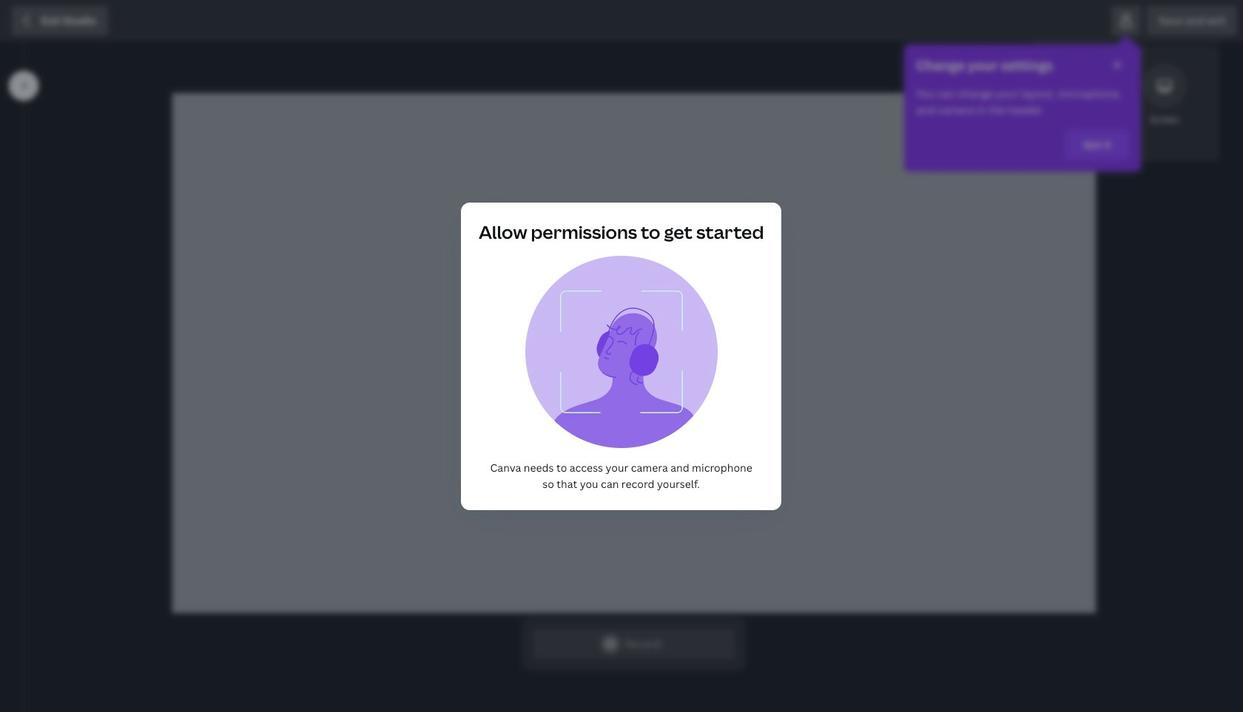 Task type: describe. For each thing, give the bounding box(es) containing it.
Design title text field
[[858, 6, 999, 36]]

side panel tab list
[[0, 42, 53, 713]]

character builder image
[[0, 694, 53, 713]]

trimming, start edge slider
[[394, 618, 407, 666]]



Task type: locate. For each thing, give the bounding box(es) containing it.
hide pages image
[[746, 596, 817, 608]]

main menu bar
[[0, 0, 1244, 42]]

group
[[65, 202, 183, 269]]

trimming, end edge slider
[[469, 618, 483, 666]]



Task type: vqa. For each thing, say whether or not it's contained in the screenshot.
the rightmost You
no



